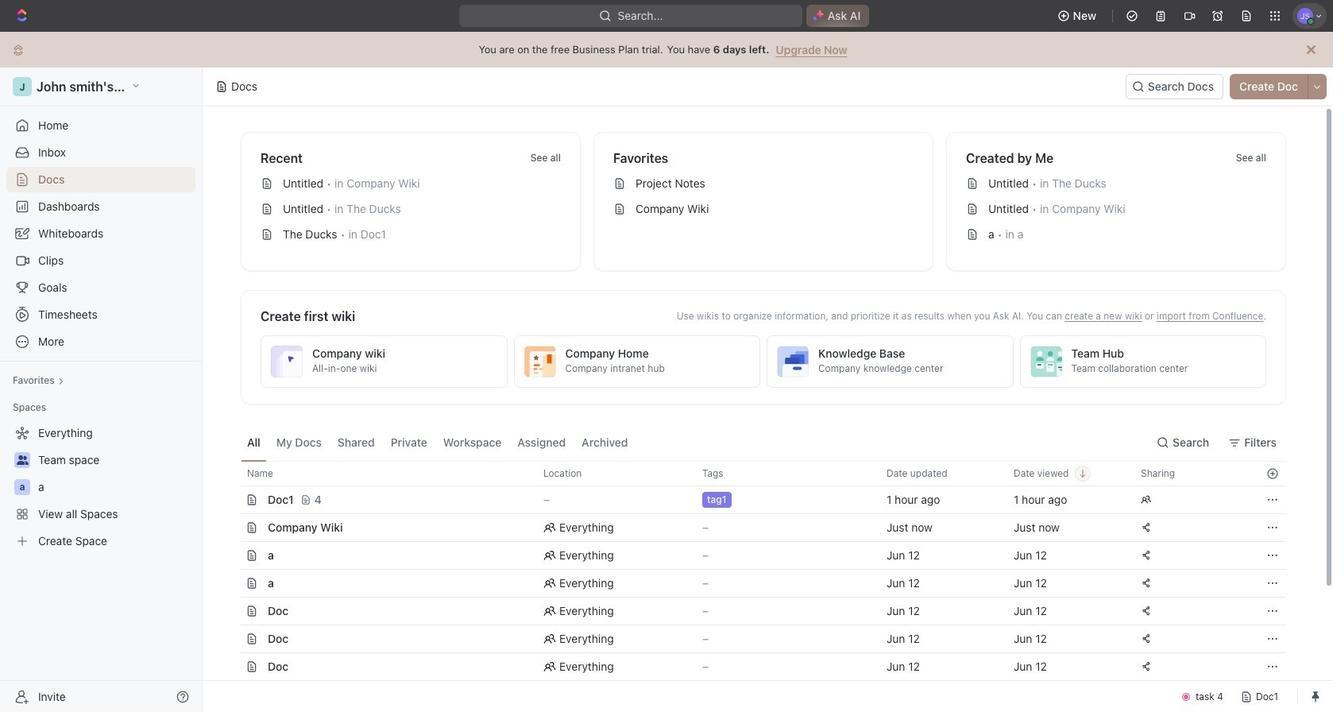 Task type: vqa. For each thing, say whether or not it's contained in the screenshot.
Team Hub icon
yes



Task type: locate. For each thing, give the bounding box(es) containing it.
sidebar navigation
[[0, 68, 206, 712]]

7 row from the top
[[223, 625, 1287, 653]]

tree
[[6, 420, 195, 554]]

6 row from the top
[[223, 597, 1287, 625]]

company wiki icon image
[[271, 346, 303, 377]]

table
[[223, 461, 1287, 712]]

row
[[223, 461, 1287, 486], [223, 486, 1287, 514], [223, 513, 1287, 542], [223, 541, 1287, 570], [223, 569, 1287, 598], [223, 597, 1287, 625], [223, 625, 1287, 653], [223, 652, 1287, 681]]

tab list
[[241, 424, 635, 461]]

company home icon image
[[524, 346, 556, 377]]



Task type: describe. For each thing, give the bounding box(es) containing it.
2 row from the top
[[223, 486, 1287, 514]]

a, , element
[[14, 479, 30, 495]]

8 row from the top
[[223, 652, 1287, 681]]

knowledge base icon image
[[777, 346, 809, 377]]

john smith's workspace, , element
[[13, 77, 32, 96]]

4 row from the top
[[223, 541, 1287, 570]]

tree inside sidebar navigation
[[6, 420, 195, 554]]

5 row from the top
[[223, 569, 1287, 598]]

3 row from the top
[[223, 513, 1287, 542]]

user group image
[[16, 455, 28, 465]]

1 row from the top
[[223, 461, 1287, 486]]

team hub icon image
[[1030, 346, 1062, 377]]



